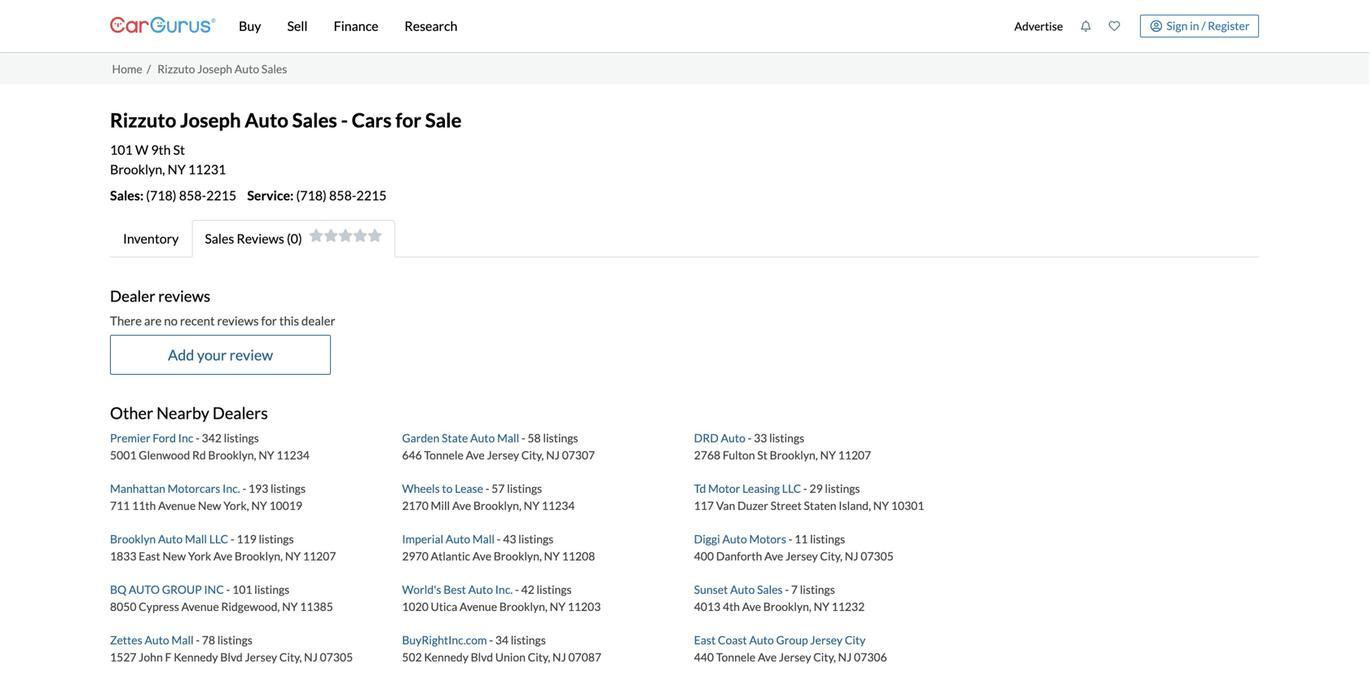 Task type: vqa. For each thing, say whether or not it's contained in the screenshot.
57
yes



Task type: describe. For each thing, give the bounding box(es) containing it.
brooklyn, inside imperial auto mall - 43 listings 2970 atlantic ave brooklyn, ny 11208
[[494, 549, 542, 563]]

- inside diggi auto motors - 11 listings 400 danforth ave jersey city, nj 07305
[[788, 532, 792, 546]]

jersey inside garden state auto mall - 58 listings 646 tonnele ave jersey city, nj 07307
[[487, 448, 519, 462]]

there
[[110, 313, 142, 328]]

101 w 9th st brooklyn, ny 11231
[[110, 142, 226, 177]]

zettes
[[110, 633, 142, 647]]

ny inside manhattan motorcars inc. - 193 listings 711 11th avenue new york, ny 10019
[[251, 499, 267, 513]]

1 vertical spatial rizzuto
[[110, 108, 176, 132]]

auto inside drd auto - 33 listings 2768 fulton st brooklyn, ny 11207
[[721, 431, 746, 445]]

4th
[[723, 600, 740, 614]]

imperial auto mall link
[[402, 532, 497, 546]]

57
[[492, 482, 505, 495]]

tonnele inside east coast auto group jersey city 440 tonnele ave jersey city, nj 07306
[[716, 650, 756, 664]]

city, inside east coast auto group jersey city 440 tonnele ave jersey city, nj 07306
[[813, 650, 836, 664]]

nj inside "zettes auto mall - 78 listings 1527 john f kennedy blvd jersey city, nj 07305"
[[304, 650, 318, 664]]

brooklyn, inside 'premier ford inc - 342 listings 5001 glenwood rd brooklyn, ny 11234'
[[208, 448, 256, 462]]

auto inside imperial auto mall - 43 listings 2970 atlantic ave brooklyn, ny 11208
[[446, 532, 470, 546]]

listings inside brooklyn auto mall llc - 119 listings 1833 east new york ave brooklyn, ny 11207
[[259, 532, 294, 546]]

inc
[[178, 431, 193, 445]]

atlantic
[[431, 549, 470, 563]]

sign in / register link
[[1140, 15, 1259, 37]]

drd auto link
[[694, 431, 748, 445]]

mall inside garden state auto mall - 58 listings 646 tonnele ave jersey city, nj 07307
[[497, 431, 519, 445]]

cars
[[352, 108, 392, 132]]

york,
[[223, 499, 249, 513]]

home / rizzuto joseph auto sales
[[112, 62, 287, 76]]

brooklyn, inside world's best auto inc. - 42 listings 1020 utica avenue brooklyn, ny 11203
[[499, 600, 548, 614]]

zettes auto mall link
[[110, 633, 196, 647]]

llc for street
[[782, 482, 801, 495]]

kennedy inside "zettes auto mall - 78 listings 1527 john f kennedy blvd jersey city, nj 07305"
[[174, 650, 218, 664]]

07305 inside "zettes auto mall - 78 listings 1527 john f kennedy blvd jersey city, nj 07305"
[[320, 650, 353, 664]]

0 horizontal spatial /
[[147, 62, 151, 76]]

fulton
[[723, 448, 755, 462]]

10301
[[891, 499, 924, 513]]

listings inside garden state auto mall - 58 listings 646 tonnele ave jersey city, nj 07307
[[543, 431, 578, 445]]

nj inside garden state auto mall - 58 listings 646 tonnele ave jersey city, nj 07307
[[546, 448, 560, 462]]

motorcars
[[168, 482, 220, 495]]

drd
[[694, 431, 719, 445]]

sign
[[1167, 19, 1188, 32]]

blvd inside "zettes auto mall - 78 listings 1527 john f kennedy blvd jersey city, nj 07305"
[[220, 650, 243, 664]]

sales inside "tab list"
[[205, 231, 234, 246]]

finance
[[334, 18, 379, 34]]

reviews
[[237, 231, 284, 246]]

- inside bq auto group inc - 101 listings 8050 cypress avenue ridgewood, ny 11385
[[226, 583, 230, 596]]

mall for brooklyn auto mall llc - 119 listings 1833 east new york ave brooklyn, ny 11207
[[185, 532, 207, 546]]

buyrightinc.com - 34 listings 502 kennedy blvd union city, nj 07087
[[402, 633, 602, 664]]

this
[[279, 313, 299, 328]]

ford
[[153, 431, 176, 445]]

research
[[405, 18, 458, 34]]

john
[[139, 650, 163, 664]]

brooklyn auto mall llc link
[[110, 532, 231, 546]]

service: (718) 858-2215
[[247, 187, 387, 203]]

listings inside drd auto - 33 listings 2768 fulton st brooklyn, ny 11207
[[769, 431, 804, 445]]

3 star image from the left
[[338, 229, 353, 242]]

coast
[[718, 633, 747, 647]]

menu containing sign in / register
[[1006, 3, 1259, 49]]

best
[[444, 583, 466, 596]]

- inside the wheels to lease - 57 listings 2170 mill ave brooklyn, ny 11234
[[485, 482, 489, 495]]

east inside brooklyn auto mall llc - 119 listings 1833 east new york ave brooklyn, ny 11207
[[139, 549, 160, 563]]

sales:
[[110, 187, 144, 203]]

nj inside diggi auto motors - 11 listings 400 danforth ave jersey city, nj 07305
[[845, 549, 858, 563]]

auto inside "zettes auto mall - 78 listings 1527 john f kennedy blvd jersey city, nj 07305"
[[145, 633, 169, 647]]

staten
[[804, 499, 837, 513]]

- inside drd auto - 33 listings 2768 fulton st brooklyn, ny 11207
[[748, 431, 752, 445]]

motor
[[708, 482, 740, 495]]

brooklyn, inside brooklyn auto mall llc - 119 listings 1833 east new york ave brooklyn, ny 11207
[[235, 549, 283, 563]]

ny inside bq auto group inc - 101 listings 8050 cypress avenue ridgewood, ny 11385
[[282, 600, 298, 614]]

ny inside drd auto - 33 listings 2768 fulton st brooklyn, ny 11207
[[820, 448, 836, 462]]

listings inside manhattan motorcars inc. - 193 listings 711 11th avenue new york, ny 10019
[[271, 482, 306, 495]]

diggi auto motors link
[[694, 532, 788, 546]]

brooklyn
[[110, 532, 156, 546]]

4013
[[694, 600, 721, 614]]

manhattan motorcars inc. - 193 listings 711 11th avenue new york, ny 10019
[[110, 482, 306, 513]]

07305 inside diggi auto motors - 11 listings 400 danforth ave jersey city, nj 07305
[[861, 549, 894, 563]]

- inside td motor leasing llc - 29 listings 117 van duzer street staten island, ny 10301
[[803, 482, 807, 495]]

- inside imperial auto mall - 43 listings 2970 atlantic ave brooklyn, ny 11208
[[497, 532, 501, 546]]

avenue inside manhattan motorcars inc. - 193 listings 711 11th avenue new york, ny 10019
[[158, 499, 196, 513]]

td motor leasing llc - 29 listings 117 van duzer street staten island, ny 10301
[[694, 482, 924, 513]]

world's best auto inc. - 42 listings 1020 utica avenue brooklyn, ny 11203
[[402, 583, 601, 614]]

sell button
[[274, 0, 321, 52]]

brooklyn, inside drd auto - 33 listings 2768 fulton st brooklyn, ny 11207
[[770, 448, 818, 462]]

rd
[[192, 448, 206, 462]]

st inside drd auto - 33 listings 2768 fulton st brooklyn, ny 11207
[[757, 448, 768, 462]]

mill
[[431, 499, 450, 513]]

no
[[164, 313, 178, 328]]

avenue for imperial
[[460, 600, 497, 614]]

- inside "zettes auto mall - 78 listings 1527 john f kennedy blvd jersey city, nj 07305"
[[196, 633, 200, 647]]

ridgewood,
[[221, 600, 280, 614]]

inc. inside manhattan motorcars inc. - 193 listings 711 11th avenue new york, ny 10019
[[223, 482, 240, 495]]

11232
[[832, 600, 865, 614]]

11234 for premier ford inc - 342 listings 5001 glenwood rd brooklyn, ny 11234
[[277, 448, 310, 462]]

listings inside 'premier ford inc - 342 listings 5001 glenwood rd brooklyn, ny 11234'
[[224, 431, 259, 445]]

11234 for wheels to lease - 57 listings 2170 mill ave brooklyn, ny 11234
[[542, 499, 575, 513]]

711
[[110, 499, 130, 513]]

(718) for service:
[[296, 187, 327, 203]]

2970
[[402, 549, 429, 563]]

400
[[694, 549, 714, 563]]

cargurus logo homepage link link
[[110, 3, 216, 49]]

diggi auto motors - 11 listings 400 danforth ave jersey city, nj 07305
[[694, 532, 894, 563]]

101 inside bq auto group inc - 101 listings 8050 cypress avenue ridgewood, ny 11385
[[232, 583, 252, 596]]

646
[[402, 448, 422, 462]]

premier
[[110, 431, 150, 445]]

research button
[[392, 0, 471, 52]]

- inside brooklyn auto mall llc - 119 listings 1833 east new york ave brooklyn, ny 11207
[[231, 532, 234, 546]]

kennedy inside 'buyrightinc.com - 34 listings 502 kennedy blvd union city, nj 07087'
[[424, 650, 469, 664]]

st inside 101 w 9th st brooklyn, ny 11231
[[173, 142, 185, 158]]

mall for imperial auto mall - 43 listings 2970 atlantic ave brooklyn, ny 11208
[[473, 532, 495, 546]]

manhattan motorcars inc. link
[[110, 482, 242, 495]]

07307
[[562, 448, 595, 462]]

ny inside brooklyn auto mall llc - 119 listings 1833 east new york ave brooklyn, ny 11207
[[285, 549, 301, 563]]

dealer
[[110, 287, 155, 305]]

07087
[[568, 650, 602, 664]]

jersey left the city
[[810, 633, 843, 647]]

11
[[795, 532, 808, 546]]

5 star image from the left
[[367, 229, 382, 242]]

listings inside world's best auto inc. - 42 listings 1020 utica avenue brooklyn, ny 11203
[[537, 583, 572, 596]]

(0)
[[287, 231, 302, 246]]

service:
[[247, 187, 294, 203]]

motors
[[749, 532, 786, 546]]

auto inside world's best auto inc. - 42 listings 1020 utica avenue brooklyn, ny 11203
[[468, 583, 493, 596]]

nj inside 'buyrightinc.com - 34 listings 502 kennedy blvd union city, nj 07087'
[[553, 650, 566, 664]]

1833
[[110, 549, 136, 563]]

sales inside the sunset auto sales - 7 listings 4013 4th ave brooklyn, ny 11232
[[757, 583, 783, 596]]

wheels to lease link
[[402, 482, 485, 495]]

auto up "service:"
[[245, 108, 288, 132]]

342
[[202, 431, 222, 445]]

city, inside garden state auto mall - 58 listings 646 tonnele ave jersey city, nj 07307
[[521, 448, 544, 462]]

york
[[188, 549, 211, 563]]

ave inside brooklyn auto mall llc - 119 listings 1833 east new york ave brooklyn, ny 11207
[[213, 549, 232, 563]]

sales left cars
[[292, 108, 337, 132]]

city, inside diggi auto motors - 11 listings 400 danforth ave jersey city, nj 07305
[[820, 549, 843, 563]]

sunset auto sales - 7 listings 4013 4th ave brooklyn, ny 11232
[[694, 583, 865, 614]]

auto inside diggi auto motors - 11 listings 400 danforth ave jersey city, nj 07305
[[722, 532, 747, 546]]

ave for diggi
[[764, 549, 783, 563]]

inventory
[[123, 231, 179, 246]]

42
[[521, 583, 534, 596]]

2170
[[402, 499, 429, 513]]

open notifications image
[[1080, 20, 1092, 32]]

duzer
[[738, 499, 768, 513]]

other
[[110, 403, 153, 423]]

858- for sales: (718) 858-2215
[[179, 187, 206, 203]]

858- for service: (718) 858-2215
[[329, 187, 356, 203]]

premier ford inc - 342 listings 5001 glenwood rd brooklyn, ny 11234
[[110, 431, 310, 462]]

brooklyn, inside the sunset auto sales - 7 listings 4013 4th ave brooklyn, ny 11232
[[763, 600, 812, 614]]

city, inside 'buyrightinc.com - 34 listings 502 kennedy blvd union city, nj 07087'
[[528, 650, 550, 664]]

review
[[229, 346, 273, 364]]

7
[[791, 583, 798, 596]]

8050
[[110, 600, 136, 614]]

blvd inside 'buyrightinc.com - 34 listings 502 kennedy blvd union city, nj 07087'
[[471, 650, 493, 664]]

avenue for brooklyn
[[181, 600, 219, 614]]



Task type: locate. For each thing, give the bounding box(es) containing it.
wheels to lease - 57 listings 2170 mill ave brooklyn, ny 11234
[[402, 482, 575, 513]]

101 left w
[[110, 142, 133, 158]]

union
[[495, 650, 526, 664]]

2215 down cars
[[356, 187, 387, 203]]

1 horizontal spatial llc
[[782, 482, 801, 495]]

drd auto - 33 listings 2768 fulton st brooklyn, ny 11207
[[694, 431, 871, 462]]

avenue inside bq auto group inc - 101 listings 8050 cypress avenue ridgewood, ny 11385
[[181, 600, 219, 614]]

joseph down the buy dropdown button
[[197, 62, 232, 76]]

11385
[[300, 600, 333, 614]]

listings up the union
[[511, 633, 546, 647]]

- inside world's best auto inc. - 42 listings 1020 utica avenue brooklyn, ny 11203
[[515, 583, 519, 596]]

avenue
[[158, 499, 196, 513], [181, 600, 219, 614], [460, 600, 497, 614]]

11208
[[562, 549, 595, 563]]

11234 inside the wheels to lease - 57 listings 2170 mill ave brooklyn, ny 11234
[[542, 499, 575, 513]]

brooklyn, down the 57
[[473, 499, 522, 513]]

11234 inside 'premier ford inc - 342 listings 5001 glenwood rd brooklyn, ny 11234'
[[277, 448, 310, 462]]

tonnele down coast
[[716, 650, 756, 664]]

1 horizontal spatial 101
[[232, 583, 252, 596]]

-
[[341, 108, 348, 132], [196, 431, 200, 445], [521, 431, 525, 445], [748, 431, 752, 445], [242, 482, 246, 495], [485, 482, 489, 495], [803, 482, 807, 495], [231, 532, 234, 546], [497, 532, 501, 546], [788, 532, 792, 546], [226, 583, 230, 596], [515, 583, 519, 596], [785, 583, 789, 596], [196, 633, 200, 647], [489, 633, 493, 647]]

1 blvd from the left
[[220, 650, 243, 664]]

2768
[[694, 448, 721, 462]]

auto up atlantic
[[446, 532, 470, 546]]

2 858- from the left
[[329, 187, 356, 203]]

imperial
[[402, 532, 443, 546]]

for left this
[[261, 313, 277, 328]]

- inside garden state auto mall - 58 listings 646 tonnele ave jersey city, nj 07307
[[521, 431, 525, 445]]

0 vertical spatial joseph
[[197, 62, 232, 76]]

garden state auto mall - 58 listings 646 tonnele ave jersey city, nj 07307
[[402, 431, 595, 462]]

- inside 'premier ford inc - 342 listings 5001 glenwood rd brooklyn, ny 11234'
[[196, 431, 200, 445]]

kennedy
[[174, 650, 218, 664], [424, 650, 469, 664]]

ny inside world's best auto inc. - 42 listings 1020 utica avenue brooklyn, ny 11203
[[550, 600, 566, 614]]

auto right brooklyn
[[158, 532, 183, 546]]

ny
[[168, 161, 186, 177], [259, 448, 274, 462], [820, 448, 836, 462], [251, 499, 267, 513], [524, 499, 540, 513], [873, 499, 889, 513], [285, 549, 301, 563], [544, 549, 560, 563], [282, 600, 298, 614], [550, 600, 566, 614], [814, 600, 830, 614]]

brooklyn, inside 101 w 9th st brooklyn, ny 11231
[[110, 161, 165, 177]]

mall left 43
[[473, 532, 495, 546]]

nj down the city
[[838, 650, 852, 664]]

ave right york
[[213, 549, 232, 563]]

440
[[694, 650, 714, 664]]

0 vertical spatial /
[[1201, 19, 1206, 32]]

0 horizontal spatial st
[[173, 142, 185, 158]]

listings right 33 at the bottom
[[769, 431, 804, 445]]

east inside east coast auto group jersey city 440 tonnele ave jersey city, nj 07306
[[694, 633, 716, 647]]

/
[[1201, 19, 1206, 32], [147, 62, 151, 76]]

tonnele inside garden state auto mall - 58 listings 646 tonnele ave jersey city, nj 07307
[[424, 448, 464, 462]]

- inside manhattan motorcars inc. - 193 listings 711 11th avenue new york, ny 10019
[[242, 482, 246, 495]]

0 vertical spatial st
[[173, 142, 185, 158]]

ny left 11203
[[550, 600, 566, 614]]

0 horizontal spatial inc.
[[223, 482, 240, 495]]

inc. inside world's best auto inc. - 42 listings 1020 utica avenue brooklyn, ny 11203
[[495, 583, 513, 596]]

menu
[[1006, 3, 1259, 49]]

2 blvd from the left
[[471, 650, 493, 664]]

new inside brooklyn auto mall llc - 119 listings 1833 east new york ave brooklyn, ny 11207
[[163, 549, 186, 563]]

listings inside imperial auto mall - 43 listings 2970 atlantic ave brooklyn, ny 11208
[[518, 532, 554, 546]]

blvd down ridgewood,
[[220, 650, 243, 664]]

1 858- from the left
[[179, 187, 206, 203]]

mall inside "zettes auto mall - 78 listings 1527 john f kennedy blvd jersey city, nj 07305"
[[171, 633, 194, 647]]

ny down '9th'
[[168, 161, 186, 177]]

east coast auto group jersey city link
[[694, 633, 866, 647]]

zettes auto mall - 78 listings 1527 john f kennedy blvd jersey city, nj 07305
[[110, 633, 353, 664]]

dealer
[[301, 313, 335, 328]]

city
[[845, 633, 866, 647]]

ave inside the wheels to lease - 57 listings 2170 mill ave brooklyn, ny 11234
[[452, 499, 471, 513]]

st
[[173, 142, 185, 158], [757, 448, 768, 462]]

1 vertical spatial joseph
[[180, 108, 241, 132]]

1 horizontal spatial inc.
[[495, 583, 513, 596]]

07305
[[861, 549, 894, 563], [320, 650, 353, 664]]

register
[[1208, 19, 1250, 32]]

sales left reviews
[[205, 231, 234, 246]]

mall up 'f'
[[171, 633, 194, 647]]

mall up york
[[185, 532, 207, 546]]

0 vertical spatial llc
[[782, 482, 801, 495]]

auto inside east coast auto group jersey city 440 tonnele ave jersey city, nj 07306
[[749, 633, 774, 647]]

city, right the union
[[528, 650, 550, 664]]

buy button
[[226, 0, 274, 52]]

nj down island,
[[845, 549, 858, 563]]

listings inside the sunset auto sales - 7 listings 4013 4th ave brooklyn, ny 11232
[[800, 583, 835, 596]]

ave for east
[[758, 650, 777, 664]]

0 horizontal spatial 07305
[[320, 650, 353, 664]]

0 horizontal spatial 11207
[[303, 549, 336, 563]]

auto right 'state'
[[470, 431, 495, 445]]

auto up danforth
[[722, 532, 747, 546]]

brooklyn, down w
[[110, 161, 165, 177]]

101 up ridgewood,
[[232, 583, 252, 596]]

ave down motors
[[764, 549, 783, 563]]

brooklyn, down 342
[[208, 448, 256, 462]]

jersey up the 57
[[487, 448, 519, 462]]

mall inside imperial auto mall - 43 listings 2970 atlantic ave brooklyn, ny 11208
[[473, 532, 495, 546]]

sale
[[425, 108, 462, 132]]

1 (718) from the left
[[146, 187, 177, 203]]

101 inside 101 w 9th st brooklyn, ny 11231
[[110, 142, 133, 158]]

add your review link
[[110, 335, 331, 375]]

listings up 10019
[[271, 482, 306, 495]]

st right '9th'
[[173, 142, 185, 158]]

1 horizontal spatial 11207
[[838, 448, 871, 462]]

0 vertical spatial new
[[198, 499, 221, 513]]

- inside the sunset auto sales - 7 listings 4013 4th ave brooklyn, ny 11232
[[785, 583, 789, 596]]

east up 440
[[694, 633, 716, 647]]

ave down garden state auto mall link
[[466, 448, 485, 462]]

imperial auto mall - 43 listings 2970 atlantic ave brooklyn, ny 11208
[[402, 532, 595, 563]]

city, down staten in the right of the page
[[820, 549, 843, 563]]

1 horizontal spatial for
[[395, 108, 421, 132]]

wheels
[[402, 482, 440, 495]]

1 vertical spatial reviews
[[217, 313, 259, 328]]

listings right 42
[[537, 583, 572, 596]]

1 horizontal spatial 858-
[[329, 187, 356, 203]]

llc for york
[[209, 532, 228, 546]]

ave
[[466, 448, 485, 462], [452, 499, 471, 513], [213, 549, 232, 563], [473, 549, 491, 563], [764, 549, 783, 563], [742, 600, 761, 614], [758, 650, 777, 664]]

inc.
[[223, 482, 240, 495], [495, 583, 513, 596]]

193
[[248, 482, 268, 495]]

ave down east coast auto group jersey city link
[[758, 650, 777, 664]]

sales left 7
[[757, 583, 783, 596]]

ny inside 'premier ford inc - 342 listings 5001 glenwood rd brooklyn, ny 11234'
[[259, 448, 274, 462]]

0 horizontal spatial blvd
[[220, 650, 243, 664]]

new for motorcars
[[198, 499, 221, 513]]

td motor leasing llc link
[[694, 482, 803, 495]]

jersey down ridgewood,
[[245, 650, 277, 664]]

ave inside east coast auto group jersey city 440 tonnele ave jersey city, nj 07306
[[758, 650, 777, 664]]

0 vertical spatial for
[[395, 108, 421, 132]]

33
[[754, 431, 767, 445]]

(718) for sales:
[[146, 187, 177, 203]]

for inside "dealer reviews there are no recent reviews for this dealer"
[[261, 313, 277, 328]]

llc up york
[[209, 532, 228, 546]]

island,
[[839, 499, 871, 513]]

reviews up "recent"
[[158, 287, 210, 305]]

1 vertical spatial st
[[757, 448, 768, 462]]

0 vertical spatial reviews
[[158, 287, 210, 305]]

ave inside garden state auto mall - 58 listings 646 tonnele ave jersey city, nj 07307
[[466, 448, 485, 462]]

star image
[[309, 229, 323, 242], [323, 229, 338, 242], [338, 229, 353, 242], [353, 229, 367, 242], [367, 229, 382, 242]]

11234 down the 07307
[[542, 499, 575, 513]]

/ inside menu item
[[1201, 19, 1206, 32]]

ny up 29
[[820, 448, 836, 462]]

f
[[165, 650, 171, 664]]

11231
[[188, 161, 226, 177]]

home
[[112, 62, 142, 76]]

1 kennedy from the left
[[174, 650, 218, 664]]

listings inside td motor leasing llc - 29 listings 117 van duzer street staten island, ny 10301
[[825, 482, 860, 495]]

ave right atlantic
[[473, 549, 491, 563]]

listings up island,
[[825, 482, 860, 495]]

0 horizontal spatial 11234
[[277, 448, 310, 462]]

ny left the 11385
[[282, 600, 298, 614]]

1 vertical spatial 101
[[232, 583, 252, 596]]

1 horizontal spatial kennedy
[[424, 650, 469, 664]]

858- down 11231
[[179, 187, 206, 203]]

07306
[[854, 650, 887, 664]]

nj inside east coast auto group jersey city 440 tonnele ave jersey city, nj 07306
[[838, 650, 852, 664]]

auto right coast
[[749, 633, 774, 647]]

buy
[[239, 18, 261, 34]]

reviews up the review
[[217, 313, 259, 328]]

1 horizontal spatial 11234
[[542, 499, 575, 513]]

inc. left 42
[[495, 583, 513, 596]]

lease
[[455, 482, 483, 495]]

1 2215 from the left
[[206, 187, 237, 203]]

jersey down 11
[[786, 549, 818, 563]]

new for auto
[[163, 549, 186, 563]]

1 horizontal spatial blvd
[[471, 650, 493, 664]]

1 horizontal spatial 2215
[[356, 187, 387, 203]]

0 vertical spatial 11207
[[838, 448, 871, 462]]

brooklyn, inside the wheels to lease - 57 listings 2170 mill ave brooklyn, ny 11234
[[473, 499, 522, 513]]

east coast auto group jersey city 440 tonnele ave jersey city, nj 07306
[[694, 633, 887, 664]]

1 vertical spatial inc.
[[495, 583, 513, 596]]

llc up street on the right
[[782, 482, 801, 495]]

saved cars image
[[1109, 20, 1120, 32]]

2215 down 11231
[[206, 187, 237, 203]]

1 vertical spatial 11234
[[542, 499, 575, 513]]

tab list
[[110, 220, 1259, 257]]

city, down the 11385
[[279, 650, 302, 664]]

menu bar
[[216, 0, 1006, 52]]

11207 inside drd auto - 33 listings 2768 fulton st brooklyn, ny 11207
[[838, 448, 871, 462]]

listings right 11
[[810, 532, 845, 546]]

ave inside diggi auto motors - 11 listings 400 danforth ave jersey city, nj 07305
[[764, 549, 783, 563]]

2 2215 from the left
[[356, 187, 387, 203]]

sign in / register menu item
[[1129, 15, 1259, 37]]

listings right the 57
[[507, 482, 542, 495]]

1 vertical spatial new
[[163, 549, 186, 563]]

ny inside the wheels to lease - 57 listings 2170 mill ave brooklyn, ny 11234
[[524, 499, 540, 513]]

0 vertical spatial tonnele
[[424, 448, 464, 462]]

rizzuto up w
[[110, 108, 176, 132]]

inventory tab
[[110, 220, 192, 257]]

sales reviews (0)
[[205, 231, 302, 246]]

bq
[[110, 583, 127, 596]]

mall for zettes auto mall - 78 listings 1527 john f kennedy blvd jersey city, nj 07305
[[171, 633, 194, 647]]

11207 inside brooklyn auto mall llc - 119 listings 1833 east new york ave brooklyn, ny 11207
[[303, 549, 336, 563]]

listings right 119
[[259, 532, 294, 546]]

ny inside the sunset auto sales - 7 listings 4013 4th ave brooklyn, ny 11232
[[814, 600, 830, 614]]

2215 for sales: (718) 858-2215
[[206, 187, 237, 203]]

tab list containing inventory
[[110, 220, 1259, 257]]

0 horizontal spatial (718)
[[146, 187, 177, 203]]

34
[[495, 633, 509, 647]]

2 star image from the left
[[323, 229, 338, 242]]

listings inside bq auto group inc - 101 listings 8050 cypress avenue ridgewood, ny 11385
[[254, 583, 289, 596]]

listings inside diggi auto motors - 11 listings 400 danforth ave jersey city, nj 07305
[[810, 532, 845, 546]]

ny inside imperial auto mall - 43 listings 2970 atlantic ave brooklyn, ny 11208
[[544, 549, 560, 563]]

1 horizontal spatial east
[[694, 633, 716, 647]]

29
[[810, 482, 823, 495]]

1 horizontal spatial new
[[198, 499, 221, 513]]

kennedy down the buyrightinc.com link
[[424, 650, 469, 664]]

1 vertical spatial llc
[[209, 532, 228, 546]]

listings inside 'buyrightinc.com - 34 listings 502 kennedy blvd union city, nj 07087'
[[511, 633, 546, 647]]

st down 33 at the bottom
[[757, 448, 768, 462]]

menu bar containing buy
[[216, 0, 1006, 52]]

to
[[442, 482, 453, 495]]

1 star image from the left
[[309, 229, 323, 242]]

avenue down inc
[[181, 600, 219, 614]]

avenue down manhattan motorcars inc. link
[[158, 499, 196, 513]]

joseph up 11231
[[180, 108, 241, 132]]

ny right island,
[[873, 499, 889, 513]]

ny down 10019
[[285, 549, 301, 563]]

1020
[[402, 600, 429, 614]]

(718) right "service:"
[[296, 187, 327, 203]]

van
[[716, 499, 735, 513]]

llc inside td motor leasing llc - 29 listings 117 van duzer street staten island, ny 10301
[[782, 482, 801, 495]]

1 horizontal spatial st
[[757, 448, 768, 462]]

1 vertical spatial east
[[694, 633, 716, 647]]

mall
[[497, 431, 519, 445], [185, 532, 207, 546], [473, 532, 495, 546], [171, 633, 194, 647]]

ave inside imperial auto mall - 43 listings 2970 atlantic ave brooklyn, ny 11208
[[473, 549, 491, 563]]

manhattan
[[110, 482, 165, 495]]

2 kennedy from the left
[[424, 650, 469, 664]]

4 star image from the left
[[353, 229, 367, 242]]

2 (718) from the left
[[296, 187, 327, 203]]

0 vertical spatial 07305
[[861, 549, 894, 563]]

avenue inside world's best auto inc. - 42 listings 1020 utica avenue brooklyn, ny 11203
[[460, 600, 497, 614]]

listings up the 07307
[[543, 431, 578, 445]]

listings
[[224, 431, 259, 445], [543, 431, 578, 445], [769, 431, 804, 445], [271, 482, 306, 495], [507, 482, 542, 495], [825, 482, 860, 495], [259, 532, 294, 546], [518, 532, 554, 546], [810, 532, 845, 546], [254, 583, 289, 596], [537, 583, 572, 596], [800, 583, 835, 596], [217, 633, 252, 647], [511, 633, 546, 647]]

ny inside td motor leasing llc - 29 listings 117 van duzer street staten island, ny 10301
[[873, 499, 889, 513]]

advertise link
[[1006, 3, 1072, 49]]

user icon image
[[1150, 20, 1162, 32]]

listings inside the wheels to lease - 57 listings 2170 mill ave brooklyn, ny 11234
[[507, 482, 542, 495]]

home link
[[112, 62, 142, 76]]

sunset
[[694, 583, 728, 596]]

auto inside garden state auto mall - 58 listings 646 tonnele ave jersey city, nj 07307
[[470, 431, 495, 445]]

502
[[402, 650, 422, 664]]

1 vertical spatial /
[[147, 62, 151, 76]]

/ right home
[[147, 62, 151, 76]]

td
[[694, 482, 706, 495]]

ave for sunset
[[742, 600, 761, 614]]

jersey inside "zettes auto mall - 78 listings 1527 john f kennedy blvd jersey city, nj 07305"
[[245, 650, 277, 664]]

07305 down island,
[[861, 549, 894, 563]]

auto
[[235, 62, 259, 76], [245, 108, 288, 132], [470, 431, 495, 445], [721, 431, 746, 445], [158, 532, 183, 546], [446, 532, 470, 546], [722, 532, 747, 546], [468, 583, 493, 596], [730, 583, 755, 596], [145, 633, 169, 647], [749, 633, 774, 647]]

llc
[[782, 482, 801, 495], [209, 532, 228, 546]]

inc. up york,
[[223, 482, 240, 495]]

0 horizontal spatial llc
[[209, 532, 228, 546]]

ny left 11208
[[544, 549, 560, 563]]

2215 for service: (718) 858-2215
[[356, 187, 387, 203]]

0 horizontal spatial for
[[261, 313, 277, 328]]

1 horizontal spatial 07305
[[861, 549, 894, 563]]

0 vertical spatial inc.
[[223, 482, 240, 495]]

w
[[135, 142, 149, 158]]

ny up imperial auto mall - 43 listings 2970 atlantic ave brooklyn, ny 11208 in the bottom left of the page
[[524, 499, 540, 513]]

reviews
[[158, 287, 210, 305], [217, 313, 259, 328]]

0 vertical spatial 11234
[[277, 448, 310, 462]]

listings right 78
[[217, 633, 252, 647]]

1 vertical spatial 11207
[[303, 549, 336, 563]]

0 horizontal spatial 101
[[110, 142, 133, 158]]

sales down sell dropdown button
[[261, 62, 287, 76]]

11234 up 10019
[[277, 448, 310, 462]]

auto inside brooklyn auto mall llc - 119 listings 1833 east new york ave brooklyn, ny 11207
[[158, 532, 183, 546]]

1 vertical spatial 07305
[[320, 650, 353, 664]]

cargurus logo homepage link image
[[110, 3, 216, 49]]

1 vertical spatial for
[[261, 313, 277, 328]]

inc
[[204, 583, 224, 596]]

0 horizontal spatial tonnele
[[424, 448, 464, 462]]

auto right best
[[468, 583, 493, 596]]

0 horizontal spatial reviews
[[158, 287, 210, 305]]

ave inside the sunset auto sales - 7 listings 4013 4th ave brooklyn, ny 11232
[[742, 600, 761, 614]]

danforth
[[716, 549, 762, 563]]

new down "brooklyn auto mall llc" link at the bottom
[[163, 549, 186, 563]]

1 horizontal spatial tonnele
[[716, 650, 756, 664]]

11203
[[568, 600, 601, 614]]

listings down the dealers
[[224, 431, 259, 445]]

- inside 'buyrightinc.com - 34 listings 502 kennedy blvd union city, nj 07087'
[[489, 633, 493, 647]]

0 horizontal spatial new
[[163, 549, 186, 563]]

joseph
[[197, 62, 232, 76], [180, 108, 241, 132]]

brooklyn,
[[110, 161, 165, 177], [208, 448, 256, 462], [770, 448, 818, 462], [473, 499, 522, 513], [235, 549, 283, 563], [494, 549, 542, 563], [499, 600, 548, 614], [763, 600, 812, 614]]

ave right 4th
[[742, 600, 761, 614]]

1 horizontal spatial /
[[1201, 19, 1206, 32]]

new down motorcars
[[198, 499, 221, 513]]

group
[[162, 583, 202, 596]]

world's
[[402, 583, 441, 596]]

world's best auto inc. link
[[402, 583, 515, 596]]

garden state auto mall link
[[402, 431, 521, 445]]

kennedy down 78
[[174, 650, 218, 664]]

0 horizontal spatial kennedy
[[174, 650, 218, 664]]

1 horizontal spatial reviews
[[217, 313, 259, 328]]

listings inside "zettes auto mall - 78 listings 1527 john f kennedy blvd jersey city, nj 07305"
[[217, 633, 252, 647]]

mall left 58
[[497, 431, 519, 445]]

rizzuto down "cargurus logo homepage link"
[[157, 62, 195, 76]]

city,
[[521, 448, 544, 462], [820, 549, 843, 563], [279, 650, 302, 664], [528, 650, 550, 664], [813, 650, 836, 664]]

43
[[503, 532, 516, 546]]

1 horizontal spatial (718)
[[296, 187, 327, 203]]

sell
[[287, 18, 308, 34]]

new inside manhattan motorcars inc. - 193 listings 711 11th avenue new york, ny 10019
[[198, 499, 221, 513]]

sales: (718) 858-2215
[[110, 187, 237, 203]]

tonnele down 'state'
[[424, 448, 464, 462]]

listings right 7
[[800, 583, 835, 596]]

858- right "service:"
[[329, 187, 356, 203]]

auto up 4th
[[730, 583, 755, 596]]

buyrightinc.com link
[[402, 633, 489, 647]]

cypress
[[139, 600, 179, 614]]

ny down 193
[[251, 499, 267, 513]]

jersey down group
[[779, 650, 811, 664]]

ave for imperial
[[473, 549, 491, 563]]

add your review
[[168, 346, 273, 364]]

0 horizontal spatial 858-
[[179, 187, 206, 203]]

ny up 193
[[259, 448, 274, 462]]

auto up john
[[145, 633, 169, 647]]

auto inside the sunset auto sales - 7 listings 4013 4th ave brooklyn, ny 11232
[[730, 583, 755, 596]]

brooklyn, down 43
[[494, 549, 542, 563]]

11th
[[132, 499, 156, 513]]

11207 up island,
[[838, 448, 871, 462]]

llc inside brooklyn auto mall llc - 119 listings 1833 east new york ave brooklyn, ny 11207
[[209, 532, 228, 546]]

0 vertical spatial 101
[[110, 142, 133, 158]]

0 horizontal spatial east
[[139, 549, 160, 563]]

11207 up the 11385
[[303, 549, 336, 563]]

city, inside "zettes auto mall - 78 listings 1527 john f kennedy blvd jersey city, nj 07305"
[[279, 650, 302, 664]]

ny inside 101 w 9th st brooklyn, ny 11231
[[168, 161, 186, 177]]

0 vertical spatial east
[[139, 549, 160, 563]]

for left sale
[[395, 108, 421, 132]]

brooklyn, down 7
[[763, 600, 812, 614]]

blvd left the union
[[471, 650, 493, 664]]

auto down the buy dropdown button
[[235, 62, 259, 76]]

1 vertical spatial tonnele
[[716, 650, 756, 664]]

glenwood
[[139, 448, 190, 462]]

0 vertical spatial rizzuto
[[157, 62, 195, 76]]

ave for wheels
[[452, 499, 471, 513]]

jersey inside diggi auto motors - 11 listings 400 danforth ave jersey city, nj 07305
[[786, 549, 818, 563]]

ny left 11232 at right bottom
[[814, 600, 830, 614]]

0 horizontal spatial 2215
[[206, 187, 237, 203]]

city, down 58
[[521, 448, 544, 462]]



